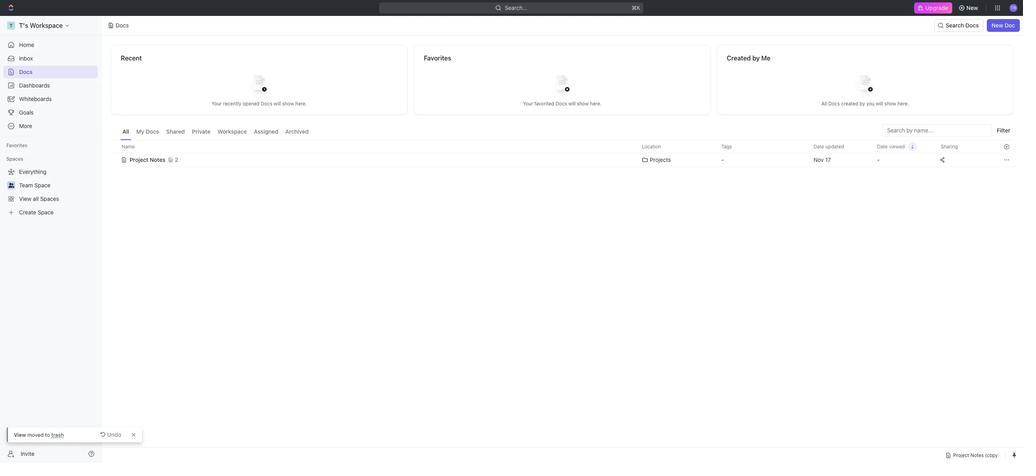 Task type: locate. For each thing, give the bounding box(es) containing it.
1 vertical spatial workspace
[[218, 128, 247, 135]]

show
[[283, 100, 294, 106], [578, 100, 589, 106], [885, 100, 897, 106]]

1 your from the left
[[212, 100, 222, 106]]

tree containing everything
[[3, 165, 98, 219]]

2 row from the top
[[111, 152, 1014, 168]]

will
[[274, 100, 281, 106], [569, 100, 576, 106], [877, 100, 884, 106]]

0 vertical spatial space
[[34, 182, 50, 189]]

0 horizontal spatial workspace
[[30, 22, 63, 29]]

1 horizontal spatial your
[[523, 100, 534, 106]]

1 horizontal spatial -
[[878, 156, 881, 163]]

0 vertical spatial spaces
[[6, 156, 23, 162]]

0 horizontal spatial new
[[967, 4, 979, 11]]

your
[[212, 100, 222, 106], [523, 100, 534, 106]]

0 horizontal spatial your
[[212, 100, 222, 106]]

projects
[[650, 156, 671, 163]]

created by me
[[727, 54, 771, 62]]

favorites
[[424, 54, 452, 62], [6, 142, 27, 148]]

1 horizontal spatial here.
[[591, 100, 602, 106]]

2 horizontal spatial show
[[885, 100, 897, 106]]

t's workspace
[[19, 22, 63, 29]]

docs down inbox on the left top of page
[[19, 68, 32, 75]]

date for date viewed
[[878, 143, 888, 149]]

created
[[842, 100, 859, 106]]

nov
[[814, 156, 824, 163]]

by
[[753, 54, 760, 62], [860, 100, 866, 106]]

space down view all spaces link
[[38, 209, 54, 216]]

tree
[[3, 165, 98, 219]]

your left favorited
[[523, 100, 534, 106]]

0 horizontal spatial spaces
[[6, 156, 23, 162]]

date viewed
[[878, 143, 906, 149]]

doc
[[1006, 22, 1016, 29]]

you
[[867, 100, 875, 106]]

view moved to trash
[[14, 431, 64, 438]]

created
[[727, 54, 752, 62]]

all
[[822, 100, 828, 106], [123, 128, 129, 135]]

view left moved
[[14, 431, 26, 438]]

2 date from the left
[[878, 143, 888, 149]]

favorited
[[535, 100, 555, 106]]

0 horizontal spatial here.
[[296, 100, 307, 106]]

1 vertical spatial by
[[860, 100, 866, 106]]

here.
[[296, 100, 307, 106], [591, 100, 602, 106], [898, 100, 910, 106]]

2 will from the left
[[569, 100, 576, 106]]

new doc button
[[988, 19, 1021, 32]]

docs right my
[[146, 128, 159, 135]]

3 will from the left
[[877, 100, 884, 106]]

your left recently
[[212, 100, 222, 106]]

new up search docs on the top of the page
[[967, 4, 979, 11]]

2 show from the left
[[578, 100, 589, 106]]

space for create space
[[38, 209, 54, 216]]

create space
[[19, 209, 54, 216]]

2 horizontal spatial will
[[877, 100, 884, 106]]

1 row from the top
[[111, 140, 1014, 153]]

table
[[111, 140, 1014, 168]]

workspace inside button
[[218, 128, 247, 135]]

2 horizontal spatial here.
[[898, 100, 910, 106]]

0 horizontal spatial date
[[814, 143, 825, 149]]

1 vertical spatial new
[[992, 22, 1004, 29]]

date up nov
[[814, 143, 825, 149]]

1 vertical spatial spaces
[[40, 195, 59, 202]]

0 vertical spatial favorites
[[424, 54, 452, 62]]

workspace button
[[216, 124, 249, 140]]

space up view all spaces
[[34, 182, 50, 189]]

team space link
[[19, 179, 96, 192]]

1 vertical spatial favorites
[[6, 142, 27, 148]]

tab list
[[121, 124, 311, 140]]

spaces up create space link
[[40, 195, 59, 202]]

invite
[[21, 450, 35, 457]]

shared
[[166, 128, 185, 135]]

viewed
[[890, 143, 906, 149]]

no favorited docs image
[[547, 69, 579, 100]]

goals link
[[3, 106, 98, 119]]

show up archived
[[283, 100, 294, 106]]

no created by me docs image
[[850, 69, 882, 100]]

3 show from the left
[[885, 100, 897, 106]]

by left you
[[860, 100, 866, 106]]

here. right you
[[898, 100, 910, 106]]

Search by name... text field
[[888, 125, 988, 136]]

view for view all spaces
[[19, 195, 31, 202]]

0 horizontal spatial will
[[274, 100, 281, 106]]

new inside button
[[967, 4, 979, 11]]

everything link
[[3, 165, 96, 178]]

new doc
[[992, 22, 1016, 29]]

1 will from the left
[[274, 100, 281, 106]]

1 vertical spatial all
[[123, 128, 129, 135]]

new
[[967, 4, 979, 11], [992, 22, 1004, 29]]

date inside date viewed button
[[878, 143, 888, 149]]

workspace inside sidebar navigation
[[30, 22, 63, 29]]

0 vertical spatial all
[[822, 100, 828, 106]]

dashboards link
[[3, 79, 98, 92]]

all for all
[[123, 128, 129, 135]]

your for favorites
[[523, 100, 534, 106]]

date left "viewed"
[[878, 143, 888, 149]]

0 horizontal spatial -
[[722, 156, 725, 163]]

view inside view all spaces link
[[19, 195, 31, 202]]

-
[[722, 156, 725, 163], [878, 156, 881, 163]]

1 horizontal spatial all
[[822, 100, 828, 106]]

docs
[[116, 22, 129, 29], [966, 22, 980, 29], [19, 68, 32, 75], [261, 100, 273, 106], [556, 100, 568, 106], [829, 100, 841, 106], [146, 128, 159, 135]]

0 vertical spatial by
[[753, 54, 760, 62]]

0 horizontal spatial all
[[123, 128, 129, 135]]

- down tags
[[722, 156, 725, 163]]

trash
[[51, 431, 64, 438]]

row containing name
[[111, 140, 1014, 153]]

docs left created
[[829, 100, 841, 106]]

1 vertical spatial view
[[14, 431, 26, 438]]

0 vertical spatial new
[[967, 4, 979, 11]]

docs right favorited
[[556, 100, 568, 106]]

me
[[762, 54, 771, 62]]

docs inside button
[[966, 22, 980, 29]]

1 horizontal spatial date
[[878, 143, 888, 149]]

all inside button
[[123, 128, 129, 135]]

will right you
[[877, 100, 884, 106]]

favorites button
[[3, 141, 31, 150]]

view
[[19, 195, 31, 202], [14, 431, 26, 438]]

home
[[19, 41, 34, 48]]

trash link
[[51, 431, 64, 438]]

- down date viewed
[[878, 156, 881, 163]]

location
[[642, 143, 662, 149]]

more
[[19, 123, 32, 129]]

table containing project notes
[[111, 140, 1014, 168]]

shared button
[[164, 124, 187, 140]]

new left doc
[[992, 22, 1004, 29]]

my docs button
[[134, 124, 161, 140]]

0 vertical spatial workspace
[[30, 22, 63, 29]]

archived button
[[284, 124, 311, 140]]

new inside button
[[992, 22, 1004, 29]]

will right favorited
[[569, 100, 576, 106]]

show right you
[[885, 100, 897, 106]]

1 date from the left
[[814, 143, 825, 149]]

1 horizontal spatial workspace
[[218, 128, 247, 135]]

2 your from the left
[[523, 100, 534, 106]]

1 vertical spatial space
[[38, 209, 54, 216]]

workspace down recently
[[218, 128, 247, 135]]

docs right search on the top right of page
[[966, 22, 980, 29]]

date updated
[[814, 143, 845, 149]]

show right favorited
[[578, 100, 589, 106]]

assigned
[[254, 128, 278, 135]]

here. up archived
[[296, 100, 307, 106]]

view left all
[[19, 195, 31, 202]]

docs link
[[3, 66, 98, 78]]

spaces
[[6, 156, 23, 162], [40, 195, 59, 202]]

1 horizontal spatial spaces
[[40, 195, 59, 202]]

here. right no favorited docs image
[[591, 100, 602, 106]]

user group image
[[8, 183, 14, 188]]

date for date updated
[[814, 143, 825, 149]]

0 horizontal spatial show
[[283, 100, 294, 106]]

date inside date updated button
[[814, 143, 825, 149]]

0 vertical spatial view
[[19, 195, 31, 202]]

all button
[[121, 124, 131, 140]]

0 horizontal spatial favorites
[[6, 142, 27, 148]]

filter button
[[995, 124, 1014, 137]]

will right opened
[[274, 100, 281, 106]]

17
[[826, 156, 832, 163]]

inbox
[[19, 55, 33, 62]]

all left my
[[123, 128, 129, 135]]

docs right opened
[[261, 100, 273, 106]]

all
[[33, 195, 39, 202]]

by left "me"
[[753, 54, 760, 62]]

undo
[[107, 431, 121, 438]]

all left created
[[822, 100, 828, 106]]

spaces down the favorites button
[[6, 156, 23, 162]]

workspace up home link
[[30, 22, 63, 29]]

1 horizontal spatial new
[[992, 22, 1004, 29]]

row
[[111, 140, 1014, 153], [111, 152, 1014, 168]]

1 horizontal spatial show
[[578, 100, 589, 106]]

1 horizontal spatial will
[[569, 100, 576, 106]]

upgrade
[[926, 4, 949, 11]]



Task type: describe. For each thing, give the bounding box(es) containing it.
t's workspace, , element
[[7, 21, 15, 29]]

search
[[946, 22, 965, 29]]

nov 17
[[814, 156, 832, 163]]

private
[[192, 128, 211, 135]]

notes
[[150, 156, 165, 163]]

date viewed button
[[873, 140, 918, 153]]

docs inside sidebar navigation
[[19, 68, 32, 75]]

all for all docs created by you will show here.
[[822, 100, 828, 106]]

recently
[[223, 100, 242, 106]]

1 show from the left
[[283, 100, 294, 106]]

search...
[[505, 4, 528, 11]]

filter
[[998, 127, 1011, 134]]

assigned button
[[252, 124, 280, 140]]

your favorited docs will show here.
[[523, 100, 602, 106]]

no recent docs image
[[244, 69, 275, 100]]

everything
[[19, 168, 46, 175]]

docs up recent
[[116, 22, 129, 29]]

2 - from the left
[[878, 156, 881, 163]]

3 here. from the left
[[898, 100, 910, 106]]

upgrade link
[[915, 2, 953, 14]]

recent
[[121, 54, 142, 62]]

updated
[[826, 143, 845, 149]]

1 - from the left
[[722, 156, 725, 163]]

all docs created by you will show here.
[[822, 100, 910, 106]]

new for new
[[967, 4, 979, 11]]

whiteboards link
[[3, 93, 98, 105]]

t's
[[19, 22, 28, 29]]

1 here. from the left
[[296, 100, 307, 106]]

opened
[[243, 100, 260, 106]]

project notes
[[130, 156, 165, 163]]

docs inside button
[[146, 128, 159, 135]]

date updated button
[[810, 140, 850, 153]]

filter button
[[995, 124, 1014, 137]]

team space
[[19, 182, 50, 189]]

tb
[[1012, 5, 1017, 10]]

search docs
[[946, 22, 980, 29]]

1 horizontal spatial by
[[860, 100, 866, 106]]

tags
[[722, 143, 733, 149]]

create
[[19, 209, 36, 216]]

new for new doc
[[992, 22, 1004, 29]]

0 horizontal spatial by
[[753, 54, 760, 62]]

archived
[[286, 128, 309, 135]]

name
[[122, 143, 135, 149]]

dashboards
[[19, 82, 50, 89]]

goals
[[19, 109, 34, 116]]

⌘k
[[632, 4, 641, 11]]

project
[[130, 156, 148, 163]]

home link
[[3, 39, 98, 51]]

sidebar navigation
[[0, 16, 103, 463]]

row containing project notes
[[111, 152, 1014, 168]]

space for team space
[[34, 182, 50, 189]]

my
[[136, 128, 144, 135]]

search docs button
[[935, 19, 984, 32]]

my docs
[[136, 128, 159, 135]]

team
[[19, 182, 33, 189]]

private button
[[190, 124, 213, 140]]

tb button
[[1008, 2, 1021, 14]]

create space link
[[3, 206, 96, 219]]

more button
[[3, 120, 98, 132]]

tab list containing all
[[121, 124, 311, 140]]

1 horizontal spatial favorites
[[424, 54, 452, 62]]

inbox link
[[3, 52, 98, 65]]

your for recent
[[212, 100, 222, 106]]

tree inside sidebar navigation
[[3, 165, 98, 219]]

whiteboards
[[19, 95, 52, 102]]

t
[[10, 22, 13, 28]]

view all spaces link
[[3, 193, 96, 205]]

moved
[[27, 431, 44, 438]]

sharing
[[942, 143, 959, 149]]

view all spaces
[[19, 195, 59, 202]]

2 here. from the left
[[591, 100, 602, 106]]

view for view moved to trash
[[14, 431, 26, 438]]

your recently opened docs will show here.
[[212, 100, 307, 106]]

new button
[[956, 2, 984, 14]]

to
[[45, 431, 50, 438]]

2
[[175, 156, 178, 163]]

favorites inside button
[[6, 142, 27, 148]]



Task type: vqa. For each thing, say whether or not it's contained in the screenshot.
the left show
yes



